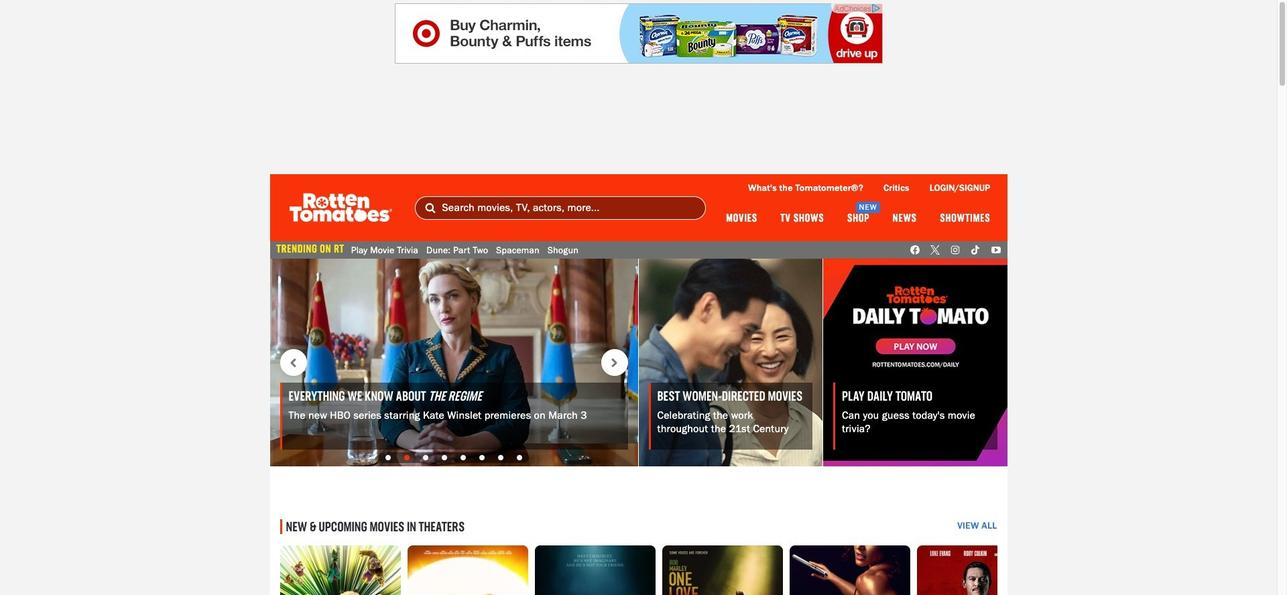 Task type: describe. For each thing, give the bounding box(es) containing it.
navigation bar element
[[270, 174, 1007, 241]]



